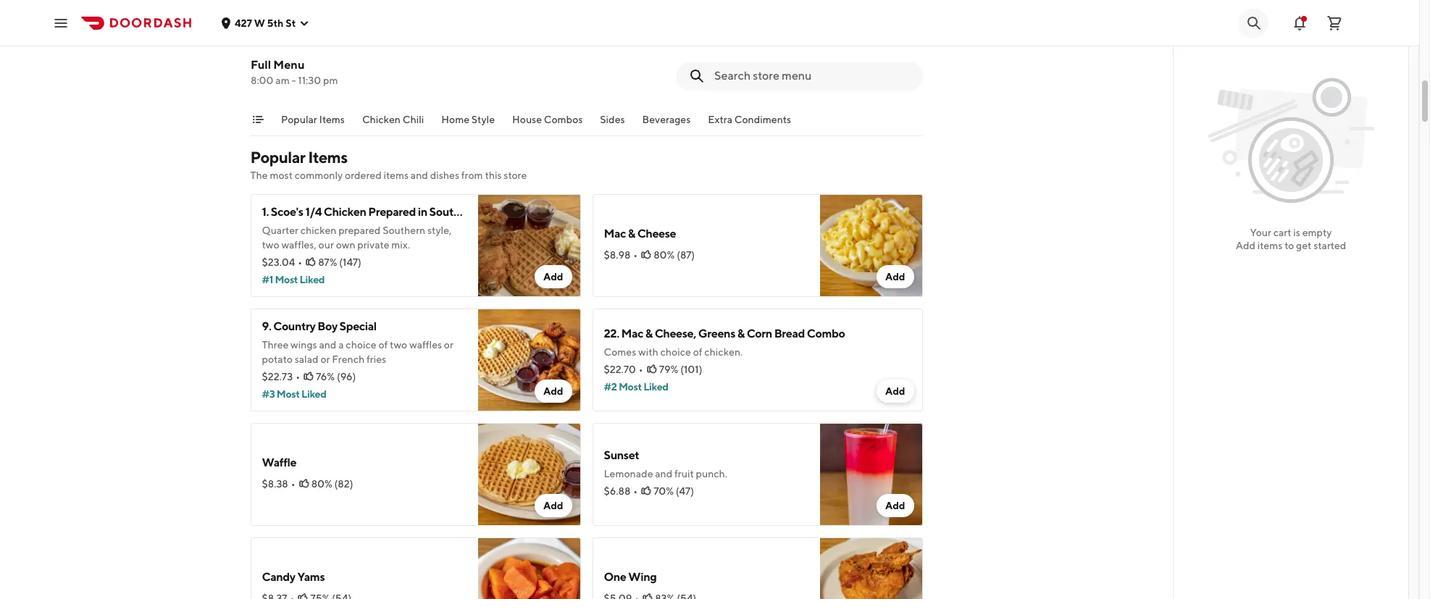 Task type: vqa. For each thing, say whether or not it's contained in the screenshot.
76% (96)
yes



Task type: describe. For each thing, give the bounding box(es) containing it.
• for 1. scoe's 1/4 chicken prepared in southern style
[[298, 256, 302, 268]]

home style
[[441, 114, 495, 125]]

in
[[418, 205, 427, 219]]

add button for sunset
[[877, 494, 914, 517]]

beverages button
[[642, 112, 690, 135]]

• for 22. mac & cheese, greens & corn bread combo
[[639, 364, 643, 375]]

sides
[[600, 114, 625, 125]]

home
[[441, 114, 469, 125]]

candy yams image
[[478, 538, 581, 599]]

$22.70
[[604, 364, 636, 375]]

wings
[[291, 339, 317, 351]]

sides button
[[600, 112, 625, 135]]

special
[[340, 320, 377, 333]]

$6.88
[[604, 485, 631, 497]]

wing
[[628, 570, 657, 584]]

$8.38
[[262, 478, 288, 490]]

9. country boy special three wings and a choice of two waffles or potato salad or french fries
[[262, 320, 454, 365]]

and inside sunset lemonade and fruit punch.
[[655, 468, 673, 480]]

popular for popular items the most commonly ordered items and dishes from this store
[[250, 148, 305, 167]]

1. scoe's 1/4 chicken prepared in southern style quarter chicken prepared southern style, two waffles, our own private mix.
[[262, 205, 505, 251]]

(101)
[[680, 364, 702, 375]]

add button for 9. country boy special
[[535, 380, 572, 403]]

dishes
[[430, 170, 459, 181]]

two inside 9. country boy special three wings and a choice of two waffles or potato salad or french fries
[[390, 339, 407, 351]]

#1 most liked
[[262, 274, 325, 285]]

sunset
[[604, 449, 639, 462]]

empty
[[1303, 227, 1332, 238]]

1. scoe's 1/4 chicken prepared in southern style image
[[478, 194, 581, 297]]

mac & cheese image
[[820, 194, 923, 297]]

$6.88 •
[[604, 485, 638, 497]]

full
[[250, 58, 271, 72]]

prepared
[[339, 225, 381, 236]]

1 horizontal spatial &
[[645, 327, 653, 341]]

candy yams
[[262, 570, 325, 584]]

(82)
[[334, 478, 353, 490]]

1.
[[262, 205, 269, 219]]

87% (147)
[[318, 256, 361, 268]]

80% for waffle
[[311, 478, 332, 490]]

choice inside 22. mac & cheese, greens & corn bread combo comes with choice of chicken.
[[660, 346, 691, 358]]

add inside your cart is empty add items to get started
[[1236, 240, 1256, 251]]

$8.98 •
[[604, 249, 638, 261]]

79% (101)
[[659, 364, 702, 375]]

style inside button
[[471, 114, 495, 125]]

w
[[254, 17, 265, 29]]

three
[[262, 339, 289, 351]]

extra condiments
[[708, 114, 791, 125]]

country
[[273, 320, 316, 333]]

add for waffle
[[543, 500, 563, 512]]

1/4
[[305, 205, 322, 219]]

most for country
[[277, 388, 300, 400]]

9.
[[262, 320, 271, 333]]

liked for &
[[644, 381, 668, 393]]

greens
[[698, 327, 735, 341]]

$23.04
[[262, 256, 295, 268]]

items inside 'popular items the most commonly ordered items and dishes from this store'
[[384, 170, 409, 181]]

(47)
[[676, 485, 694, 497]]

sunset lemonade and fruit punch.
[[604, 449, 727, 480]]

house combos button
[[512, 112, 582, 135]]

combo
[[807, 327, 845, 341]]

combos
[[544, 114, 582, 125]]

ordered
[[345, 170, 382, 181]]

punch.
[[696, 468, 727, 480]]

$22.70 •
[[604, 364, 643, 375]]

1 vertical spatial southern
[[383, 225, 425, 236]]

(96)
[[337, 371, 356, 383]]

condiments
[[734, 114, 791, 125]]

one
[[604, 570, 626, 584]]

cheese,
[[655, 327, 696, 341]]

french
[[332, 354, 365, 365]]

waffle
[[262, 456, 296, 470]]

salad
[[295, 354, 319, 365]]

add for 9. country boy special
[[543, 385, 563, 397]]

76% (96)
[[316, 371, 356, 383]]

quarter
[[262, 225, 298, 236]]

0 horizontal spatial &
[[628, 227, 635, 241]]

corn
[[747, 327, 772, 341]]

• for sunset
[[634, 485, 638, 497]]

our
[[319, 239, 334, 251]]

and inside 'popular items the most commonly ordered items and dishes from this store'
[[411, 170, 428, 181]]

$8.38 •
[[262, 478, 295, 490]]

popular items the most commonly ordered items and dishes from this store
[[250, 148, 527, 181]]

427
[[235, 17, 252, 29]]

1 vertical spatial or
[[321, 354, 330, 365]]

beverages
[[642, 114, 690, 125]]

22. mac & cheese, greens & corn bread combo comes with choice of chicken.
[[604, 327, 845, 358]]

$8.98
[[604, 249, 631, 261]]

commonly
[[295, 170, 343, 181]]

your cart is empty add items to get started
[[1236, 227, 1346, 251]]

2 horizontal spatial &
[[737, 327, 745, 341]]

get
[[1296, 240, 1312, 251]]

menu
[[273, 58, 304, 72]]

427 w 5th st
[[235, 17, 296, 29]]

22.
[[604, 327, 619, 341]]

70% (47)
[[654, 485, 694, 497]]

the
[[250, 170, 268, 181]]



Task type: locate. For each thing, give the bounding box(es) containing it.
1 vertical spatial popular
[[250, 148, 305, 167]]

9. country boy special image
[[478, 309, 581, 412]]

Item Search search field
[[714, 68, 911, 84]]

most for scoe's
[[275, 274, 298, 285]]

1 vertical spatial and
[[319, 339, 336, 351]]

popular inside 'popular items the most commonly ordered items and dishes from this store'
[[250, 148, 305, 167]]

add button for mac & cheese
[[877, 265, 914, 288]]

&
[[628, 227, 635, 241], [645, 327, 653, 341], [737, 327, 745, 341]]

chicken left chili
[[362, 114, 400, 125]]

add for sunset
[[885, 500, 905, 512]]

chicken inside button
[[362, 114, 400, 125]]

70%
[[654, 485, 674, 497]]

liked for boy
[[301, 388, 326, 400]]

one wing
[[604, 570, 657, 584]]

two inside 1. scoe's 1/4 chicken prepared in southern style quarter chicken prepared southern style, two waffles, our own private mix.
[[262, 239, 279, 251]]

items for popular items
[[319, 114, 344, 125]]

(87)
[[677, 249, 695, 261]]

southern up the mix.
[[383, 225, 425, 236]]

& up $8.98 •
[[628, 227, 635, 241]]

popular items
[[281, 114, 344, 125]]

two left "waffles"
[[390, 339, 407, 351]]

liked down 76% on the bottom left of page
[[301, 388, 326, 400]]

most
[[270, 170, 293, 181]]

add button for 1. scoe's 1/4 chicken prepared in southern style
[[535, 265, 572, 288]]

0 vertical spatial southern
[[429, 205, 477, 219]]

house combos
[[512, 114, 582, 125]]

& left the corn
[[737, 327, 745, 341]]

items down pm
[[319, 114, 344, 125]]

home style button
[[441, 112, 495, 135]]

1 vertical spatial items
[[308, 148, 348, 167]]

0 vertical spatial two
[[262, 239, 279, 251]]

cheese
[[637, 227, 676, 241]]

0 vertical spatial and
[[411, 170, 428, 181]]

2 vertical spatial and
[[655, 468, 673, 480]]

0 vertical spatial chicken
[[362, 114, 400, 125]]

fruit
[[675, 468, 694, 480]]

style inside 1. scoe's 1/4 chicken prepared in southern style quarter chicken prepared southern style, two waffles, our own private mix.
[[479, 205, 505, 219]]

own
[[336, 239, 355, 251]]

popular down -
[[281, 114, 317, 125]]

house
[[512, 114, 542, 125]]

1 horizontal spatial or
[[444, 339, 454, 351]]

your
[[1250, 227, 1272, 238]]

items inside 'popular items the most commonly ordered items and dishes from this store'
[[308, 148, 348, 167]]

waffles
[[409, 339, 442, 351]]

8:00
[[250, 75, 273, 86]]

items right ordered
[[384, 170, 409, 181]]

to
[[1285, 240, 1294, 251]]

items
[[319, 114, 344, 125], [308, 148, 348, 167]]

mac up $8.98
[[604, 227, 626, 241]]

a
[[339, 339, 344, 351]]

#3
[[262, 388, 275, 400]]

southern up style,
[[429, 205, 477, 219]]

80% left (87)
[[654, 249, 675, 261]]

0 horizontal spatial choice
[[346, 339, 377, 351]]

0 horizontal spatial items
[[384, 170, 409, 181]]

0 vertical spatial 80%
[[654, 249, 675, 261]]

$22.73 •
[[262, 371, 300, 383]]

comes
[[604, 346, 636, 358]]

yams
[[297, 570, 325, 584]]

• down 'waffles,'
[[298, 256, 302, 268]]

popular inside 'button'
[[281, 114, 317, 125]]

popular for popular items
[[281, 114, 317, 125]]

0 vertical spatial style
[[471, 114, 495, 125]]

with
[[638, 346, 658, 358]]

0 vertical spatial mac
[[604, 227, 626, 241]]

from
[[461, 170, 483, 181]]

0 horizontal spatial two
[[262, 239, 279, 251]]

chicken.
[[705, 346, 743, 358]]

#3 most liked
[[262, 388, 326, 400]]

1 horizontal spatial and
[[411, 170, 428, 181]]

items inside your cart is empty add items to get started
[[1258, 240, 1283, 251]]

pm
[[323, 75, 338, 86]]

chicken
[[300, 225, 336, 236]]

• right $8.98
[[634, 249, 638, 261]]

0 horizontal spatial 80%
[[311, 478, 332, 490]]

and inside 9. country boy special three wings and a choice of two waffles or potato salad or french fries
[[319, 339, 336, 351]]

is
[[1294, 227, 1301, 238]]

most down $22.70 •
[[619, 381, 642, 393]]

popular items button
[[281, 112, 344, 135]]

show menu categories image
[[252, 114, 263, 125]]

items for popular items the most commonly ordered items and dishes from this store
[[308, 148, 348, 167]]

1 vertical spatial chicken
[[324, 205, 366, 219]]

427 w 5th st button
[[220, 17, 310, 29]]

of up fries
[[379, 339, 388, 351]]

choice up the '79% (101)'
[[660, 346, 691, 358]]

and
[[411, 170, 428, 181], [319, 339, 336, 351], [655, 468, 673, 480]]

0 items, open order cart image
[[1326, 14, 1343, 32]]

most down $23.04 •
[[275, 274, 298, 285]]

fries
[[367, 354, 386, 365]]

0 horizontal spatial and
[[319, 339, 336, 351]]

• right $6.88
[[634, 485, 638, 497]]

$23.04 •
[[262, 256, 302, 268]]

chicken up prepared
[[324, 205, 366, 219]]

0 vertical spatial items
[[319, 114, 344, 125]]

most for mac
[[619, 381, 642, 393]]

$22.73
[[262, 371, 293, 383]]

add for 1. scoe's 1/4 chicken prepared in southern style
[[543, 271, 563, 283]]

two down quarter
[[262, 239, 279, 251]]

scoe's
[[271, 205, 303, 219]]

style down this
[[479, 205, 505, 219]]

mac right 22.
[[621, 327, 643, 341]]

of inside 22. mac & cheese, greens & corn bread combo comes with choice of chicken.
[[693, 346, 702, 358]]

and left dishes
[[411, 170, 428, 181]]

choice
[[346, 339, 377, 351], [660, 346, 691, 358]]

2 horizontal spatial and
[[655, 468, 673, 480]]

of up (101)
[[693, 346, 702, 358]]

full menu 8:00 am - 11:30 pm
[[250, 58, 338, 86]]

mac & cheese
[[604, 227, 676, 241]]

cart
[[1274, 227, 1292, 238]]

this
[[485, 170, 502, 181]]

1 vertical spatial items
[[1258, 240, 1283, 251]]

#1
[[262, 274, 273, 285]]

& up with on the bottom left of page
[[645, 327, 653, 341]]

76%
[[316, 371, 335, 383]]

and up 70%
[[655, 468, 673, 480]]

items inside 'button'
[[319, 114, 344, 125]]

items
[[384, 170, 409, 181], [1258, 240, 1283, 251]]

style right home
[[471, 114, 495, 125]]

choice down "special"
[[346, 339, 377, 351]]

open menu image
[[52, 14, 70, 32]]

1 horizontal spatial items
[[1258, 240, 1283, 251]]

add
[[1236, 240, 1256, 251], [543, 271, 563, 283], [885, 271, 905, 283], [543, 385, 563, 397], [885, 385, 905, 397], [543, 500, 563, 512], [885, 500, 905, 512]]

waffle image
[[478, 423, 581, 526]]

0 vertical spatial items
[[384, 170, 409, 181]]

0 horizontal spatial of
[[379, 339, 388, 351]]

1 horizontal spatial choice
[[660, 346, 691, 358]]

• up '#3 most liked'
[[296, 371, 300, 383]]

0 horizontal spatial southern
[[383, 225, 425, 236]]

1 vertical spatial style
[[479, 205, 505, 219]]

notification bell image
[[1291, 14, 1309, 32]]

popular
[[281, 114, 317, 125], [250, 148, 305, 167]]

• up #2 most liked
[[639, 364, 643, 375]]

0 vertical spatial or
[[444, 339, 454, 351]]

most down $22.73 •
[[277, 388, 300, 400]]

bread
[[774, 327, 805, 341]]

sunset image
[[820, 423, 923, 526]]

0 vertical spatial popular
[[281, 114, 317, 125]]

extra condiments button
[[708, 112, 791, 135]]

mac inside 22. mac & cheese, greens & corn bread combo comes with choice of chicken.
[[621, 327, 643, 341]]

and left "a"
[[319, 339, 336, 351]]

items up the "commonly"
[[308, 148, 348, 167]]

add for mac & cheese
[[885, 271, 905, 283]]

liked
[[300, 274, 325, 285], [644, 381, 668, 393], [301, 388, 326, 400]]

(147)
[[339, 256, 361, 268]]

1 vertical spatial two
[[390, 339, 407, 351]]

southern
[[429, 205, 477, 219], [383, 225, 425, 236]]

or up 76% on the bottom left of page
[[321, 354, 330, 365]]

liked for 1/4
[[300, 274, 325, 285]]

1 vertical spatial 80%
[[311, 478, 332, 490]]

started
[[1314, 240, 1346, 251]]

80% (82)
[[311, 478, 353, 490]]

liked down the 79%
[[644, 381, 668, 393]]

lemonade
[[604, 468, 653, 480]]

0 horizontal spatial or
[[321, 354, 330, 365]]

80% left (82)
[[311, 478, 332, 490]]

1 horizontal spatial southern
[[429, 205, 477, 219]]

1 horizontal spatial two
[[390, 339, 407, 351]]

1 horizontal spatial of
[[693, 346, 702, 358]]

style
[[471, 114, 495, 125], [479, 205, 505, 219]]

extra
[[708, 114, 732, 125]]

chili
[[402, 114, 424, 125]]

of inside 9. country boy special three wings and a choice of two waffles or potato salad or french fries
[[379, 339, 388, 351]]

liked down 87%
[[300, 274, 325, 285]]

79%
[[659, 364, 678, 375]]

• right $8.38
[[291, 478, 295, 490]]

two
[[262, 239, 279, 251], [390, 339, 407, 351]]

items down your
[[1258, 240, 1283, 251]]

most
[[275, 274, 298, 285], [619, 381, 642, 393], [277, 388, 300, 400]]

choice inside 9. country boy special three wings and a choice of two waffles or potato salad or french fries
[[346, 339, 377, 351]]

popular up most
[[250, 148, 305, 167]]

#2 most liked
[[604, 381, 668, 393]]

1 vertical spatial mac
[[621, 327, 643, 341]]

add button for waffle
[[535, 494, 572, 517]]

st
[[286, 17, 296, 29]]

80% for mac & cheese
[[654, 249, 675, 261]]

style,
[[427, 225, 452, 236]]

chicken inside 1. scoe's 1/4 chicken prepared in southern style quarter chicken prepared southern style, two waffles, our own private mix.
[[324, 205, 366, 219]]

or right "waffles"
[[444, 339, 454, 351]]

one wing image
[[820, 538, 923, 599]]

1 horizontal spatial 80%
[[654, 249, 675, 261]]

• for 9. country boy special
[[296, 371, 300, 383]]

chicken chili button
[[362, 112, 424, 135]]



